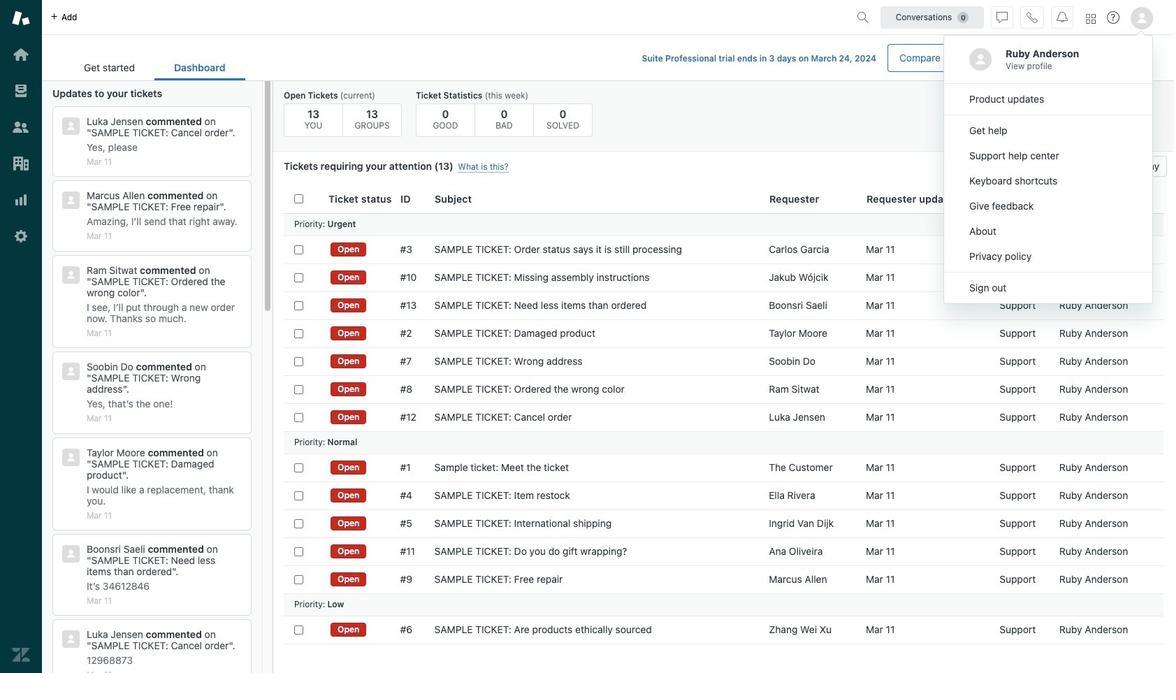 Task type: vqa. For each thing, say whether or not it's contained in the screenshot.
fourth menu item from the top
yes



Task type: locate. For each thing, give the bounding box(es) containing it.
zendesk image
[[12, 646, 30, 664]]

tab list
[[64, 55, 245, 80]]

3 menu item from the top
[[944, 143, 1153, 168]]

menu
[[944, 35, 1153, 304]]

8 menu item from the top
[[944, 275, 1153, 301]]

1 vertical spatial avatar image
[[969, 48, 992, 71]]

tab
[[64, 55, 154, 80]]

2 menu item from the top
[[944, 118, 1153, 143]]

get help image
[[1107, 11, 1120, 24]]

0 vertical spatial avatar image
[[1131, 7, 1153, 29]]

notifications image
[[1057, 12, 1068, 23]]

views image
[[12, 82, 30, 100]]

None checkbox
[[294, 245, 303, 254], [294, 273, 303, 282], [294, 301, 303, 310], [294, 329, 303, 338], [294, 357, 303, 366], [294, 413, 303, 422], [294, 547, 303, 556], [294, 245, 303, 254], [294, 273, 303, 282], [294, 301, 303, 310], [294, 329, 303, 338], [294, 357, 303, 366], [294, 413, 303, 422], [294, 547, 303, 556]]

menu item
[[944, 87, 1153, 112], [944, 118, 1153, 143], [944, 143, 1153, 168], [944, 168, 1153, 194], [944, 194, 1153, 219], [944, 219, 1153, 244], [944, 244, 1153, 269], [944, 275, 1153, 301]]

avatar image
[[1131, 7, 1153, 29], [969, 48, 992, 71]]

6 menu item from the top
[[944, 219, 1153, 244]]

None checkbox
[[294, 385, 303, 394], [294, 463, 303, 472], [294, 491, 303, 500], [294, 519, 303, 528], [294, 575, 303, 584], [294, 625, 303, 634], [294, 385, 303, 394], [294, 463, 303, 472], [294, 491, 303, 500], [294, 519, 303, 528], [294, 575, 303, 584], [294, 625, 303, 634]]

1 horizontal spatial avatar image
[[1131, 7, 1153, 29]]

4 menu item from the top
[[944, 168, 1153, 194]]

1 menu item from the top
[[944, 87, 1153, 112]]

7 menu item from the top
[[944, 244, 1153, 269]]

grid
[[273, 185, 1174, 673]]

March 24, 2024 text field
[[811, 53, 876, 64]]

0 horizontal spatial avatar image
[[969, 48, 992, 71]]



Task type: describe. For each thing, give the bounding box(es) containing it.
zendesk products image
[[1086, 14, 1096, 23]]

Select All Tickets checkbox
[[294, 194, 303, 204]]

zendesk support image
[[12, 9, 30, 27]]

customers image
[[12, 118, 30, 136]]

button displays agent's chat status as invisible. image
[[997, 12, 1008, 23]]

organizations image
[[12, 154, 30, 173]]

get started image
[[12, 45, 30, 64]]

5 menu item from the top
[[944, 194, 1153, 219]]

reporting image
[[12, 191, 30, 209]]

main element
[[0, 0, 42, 673]]

admin image
[[12, 227, 30, 245]]



